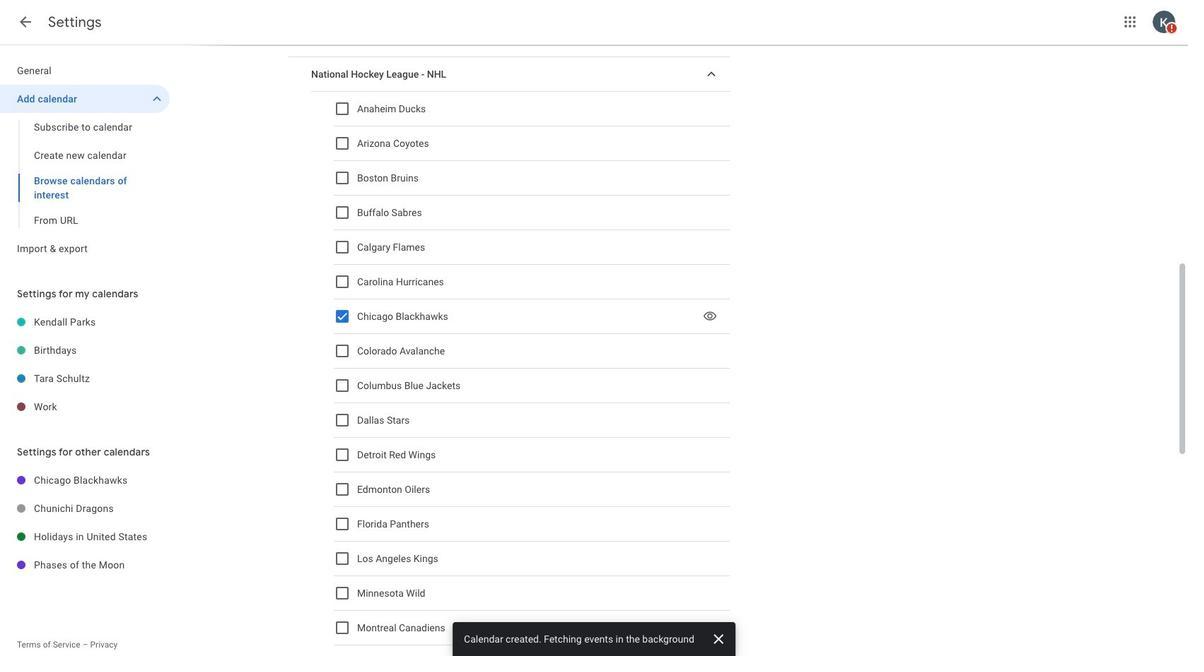 Task type: describe. For each thing, give the bounding box(es) containing it.
phases of the moon tree item
[[0, 552, 170, 580]]

go back image
[[17, 13, 34, 30]]

kendall parks tree item
[[0, 308, 170, 337]]

tara schultz tree item
[[0, 365, 170, 393]]

work tree item
[[0, 393, 170, 421]]

chicago blackhawks tree item
[[0, 467, 170, 495]]

holidays in united states tree item
[[0, 523, 170, 552]]

3 tree from the top
[[0, 467, 170, 580]]



Task type: vqa. For each thing, say whether or not it's contained in the screenshot.
AM for 7 AM
no



Task type: locate. For each thing, give the bounding box(es) containing it.
1 vertical spatial tree
[[0, 308, 170, 421]]

tree item
[[311, 57, 730, 92]]

2 vertical spatial tree
[[0, 467, 170, 580]]

0 vertical spatial tree
[[0, 57, 170, 263]]

heading
[[48, 13, 102, 31]]

chunichi dragons tree item
[[0, 495, 170, 523]]

add calendar tree item
[[0, 85, 170, 113]]

1 tree from the top
[[0, 57, 170, 263]]

birthdays tree item
[[0, 337, 170, 365]]

tree
[[0, 57, 170, 263], [0, 308, 170, 421], [0, 467, 170, 580]]

group
[[0, 113, 170, 235]]

2 tree from the top
[[0, 308, 170, 421]]



